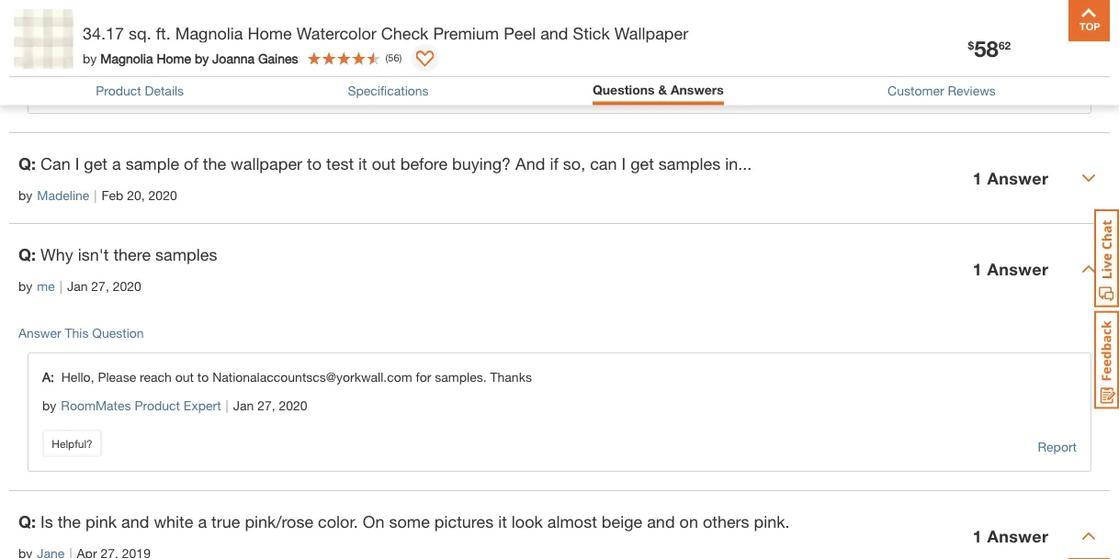 Task type: describe. For each thing, give the bounding box(es) containing it.
true
[[211, 512, 240, 532]]

q: why isn't there samples
[[18, 245, 217, 265]]

20,
[[127, 187, 145, 203]]

can
[[40, 154, 70, 174]]

0 vertical spatial home
[[248, 23, 292, 43]]

2022
[[216, 40, 245, 55]]

1 vertical spatial 27,
[[257, 398, 275, 413]]

others
[[703, 512, 749, 532]]

by roommates product expert | jan 27, 2020
[[42, 398, 307, 413]]

1 i from the left
[[75, 154, 79, 174]]

1 for get
[[973, 168, 982, 188]]

q: for q: why isn't there samples
[[18, 245, 36, 265]]

answers
[[671, 82, 724, 97]]

and
[[516, 154, 545, 174]]

by magnolia home by joanna gaines
[[83, 50, 298, 65]]

by for by roommates product expert | jan 27, 2020
[[42, 398, 56, 413]]

2 1 from the top
[[973, 259, 982, 279]]

answer for why isn't there samples
[[987, 259, 1049, 279]]

ft.
[[156, 23, 171, 43]]

answer this question link
[[18, 326, 144, 341]]

1 for pink.
[[973, 526, 982, 546]]

34.17
[[83, 23, 124, 43]]

2 i from the left
[[622, 154, 626, 174]]

question
[[92, 326, 144, 341]]

sq.
[[129, 23, 151, 43]]

why
[[40, 245, 73, 265]]

me
[[37, 278, 55, 294]]

top button
[[1069, 0, 1110, 41]]

0 vertical spatial 27,
[[91, 278, 109, 294]]

in...
[[725, 154, 752, 174]]

please
[[98, 369, 136, 385]]

1 horizontal spatial and
[[540, 23, 568, 43]]

stick
[[573, 23, 610, 43]]

specifications
[[348, 83, 429, 98]]

check
[[381, 23, 429, 43]]

0 vertical spatial product
[[96, 83, 141, 98]]

isn't
[[78, 245, 109, 265]]

of
[[184, 154, 198, 174]]

report button
[[1038, 437, 1077, 458]]

( 56 )
[[385, 52, 402, 64]]

0 horizontal spatial out
[[175, 369, 194, 385]]

by left "2022"
[[195, 50, 209, 65]]

caret image
[[1081, 262, 1096, 277]]

by for by customer service | aug 4, 2022
[[42, 40, 56, 55]]

by madeline | feb 20, 2020
[[18, 187, 177, 203]]

62
[[999, 39, 1011, 52]]

2 1 answer from the top
[[973, 259, 1049, 279]]

56
[[388, 52, 399, 64]]

nationalaccountscs@yorkwall.com
[[212, 369, 412, 385]]

wallpaper
[[614, 23, 688, 43]]

1 horizontal spatial a
[[198, 512, 207, 532]]

by me | jan 27, 2020
[[18, 278, 141, 294]]

| left "feb"
[[94, 187, 97, 203]]

wallpaper
[[231, 154, 302, 174]]

0 horizontal spatial home
[[157, 50, 191, 65]]

questions
[[593, 82, 655, 97]]

reviews
[[948, 83, 996, 98]]

live chat image
[[1094, 209, 1119, 308]]

peel
[[504, 23, 536, 43]]

hello,
[[61, 369, 94, 385]]

0 horizontal spatial and
[[121, 512, 149, 532]]

pictures
[[434, 512, 494, 532]]

me button
[[37, 277, 55, 296]]

0 horizontal spatial it
[[358, 154, 367, 174]]

product details
[[96, 83, 184, 98]]

caret image for q: is the pink and white a true pink/rose color. on some pictures it look almost beige and on others pink.
[[1081, 529, 1096, 544]]

1 answer for pink.
[[973, 526, 1049, 546]]

service
[[121, 40, 164, 55]]

for
[[416, 369, 431, 385]]

| left aug
[[168, 40, 171, 55]]

q: is the pink and white a true pink/rose color. on some pictures it look almost beige and on others pink.
[[18, 512, 790, 532]]

roommates
[[61, 398, 131, 413]]

this
[[65, 326, 89, 341]]

1 vertical spatial magnolia
[[100, 50, 153, 65]]

expert
[[184, 398, 221, 413]]

1 answer for get
[[973, 168, 1049, 188]]

0 horizontal spatial samples
[[155, 245, 217, 265]]

premium
[[433, 23, 499, 43]]

by customer service | aug 4, 2022
[[42, 40, 245, 55]]

2020 for a
[[148, 187, 177, 203]]

1 horizontal spatial to
[[307, 154, 322, 174]]

&
[[658, 82, 667, 97]]

1 horizontal spatial magnolia
[[175, 23, 243, 43]]

samples.
[[435, 369, 487, 385]]

madeline
[[37, 187, 89, 203]]

customer reviews
[[888, 83, 996, 98]]

$ 58 62
[[968, 35, 1011, 61]]

34.17 sq. ft. magnolia home watercolor check premium peel and stick wallpaper
[[83, 23, 688, 43]]

on
[[363, 512, 384, 532]]

customer service button
[[61, 38, 164, 58]]



Task type: vqa. For each thing, say whether or not it's contained in the screenshot.
the middle 1 Answer
yes



Task type: locate. For each thing, give the bounding box(es) containing it.
by left madeline
[[18, 187, 32, 203]]

2 horizontal spatial and
[[647, 512, 675, 532]]

feedback link image
[[1094, 311, 1119, 410]]

0 vertical spatial 1
[[973, 168, 982, 188]]

1 horizontal spatial home
[[248, 23, 292, 43]]

to up expert on the bottom left of the page
[[197, 369, 209, 385]]

0 vertical spatial out
[[372, 154, 396, 174]]

out right reach on the bottom of the page
[[175, 369, 194, 385]]

it right test
[[358, 154, 367, 174]]

so,
[[563, 154, 585, 174]]

2 q: from the top
[[18, 245, 36, 265]]

buying?
[[452, 154, 511, 174]]

0 horizontal spatial 27,
[[91, 278, 109, 294]]

0 horizontal spatial i
[[75, 154, 79, 174]]

pink
[[85, 512, 117, 532]]

1 vertical spatial helpful? button
[[42, 430, 102, 458]]

it
[[358, 154, 367, 174], [498, 512, 507, 532]]

by for by me | jan 27, 2020
[[18, 278, 32, 294]]

1 vertical spatial customer
[[888, 83, 944, 98]]

0 vertical spatial customer
[[61, 40, 117, 55]]

helpful? button down product image
[[42, 72, 102, 99]]

report
[[1038, 440, 1077, 455]]

1 horizontal spatial 27,
[[257, 398, 275, 413]]

helpful? down roommates
[[52, 437, 93, 450]]

0 horizontal spatial jan
[[67, 278, 88, 294]]

2 vertical spatial 1 answer
[[973, 526, 1049, 546]]

0 vertical spatial helpful?
[[52, 79, 93, 92]]

1 vertical spatial a
[[198, 512, 207, 532]]

q:
[[18, 154, 36, 174], [18, 245, 36, 265], [18, 512, 36, 532]]

1 horizontal spatial out
[[372, 154, 396, 174]]

2 get from the left
[[630, 154, 654, 174]]

q: for q: can i get a sample of the wallpaper to test it out before buying? and if so, can i get samples in...
[[18, 154, 36, 174]]

customer left sq. at the left of page
[[61, 40, 117, 55]]

by left me
[[18, 278, 32, 294]]

magnolia
[[175, 23, 243, 43], [100, 50, 153, 65]]

customer reviews button
[[888, 83, 996, 98], [888, 83, 996, 98]]

on
[[679, 512, 698, 532]]

(
[[385, 52, 388, 64]]

0 vertical spatial 1 answer
[[973, 168, 1049, 188]]

0 vertical spatial samples
[[659, 154, 720, 174]]

q: left 'can'
[[18, 154, 36, 174]]

27, down a: hello,  please reach out to nationalaccountscs@yorkwall.com for samples.  thanks
[[257, 398, 275, 413]]

0 vertical spatial 2020
[[148, 187, 177, 203]]

questions & answers button
[[593, 82, 724, 101], [593, 82, 724, 97]]

answer for can i get a sample of the wallpaper to test it out before buying? and if so, can i get samples in...
[[987, 168, 1049, 188]]

madeline button
[[37, 186, 89, 205]]

1 horizontal spatial samples
[[659, 154, 720, 174]]

2 vertical spatial 2020
[[279, 398, 307, 413]]

a up "feb"
[[112, 154, 121, 174]]

get right can
[[630, 154, 654, 174]]

1
[[973, 168, 982, 188], [973, 259, 982, 279], [973, 526, 982, 546]]

1 vertical spatial q:
[[18, 245, 36, 265]]

by left 34.17
[[42, 40, 56, 55]]

and left on
[[647, 512, 675, 532]]

before
[[400, 154, 448, 174]]

1 vertical spatial the
[[58, 512, 81, 532]]

2 helpful? from the top
[[52, 437, 93, 450]]

the right is
[[58, 512, 81, 532]]

pink.
[[754, 512, 790, 532]]

home down ft.
[[157, 50, 191, 65]]

sample
[[126, 154, 179, 174]]

0 vertical spatial the
[[203, 154, 226, 174]]

| right me
[[60, 278, 62, 294]]

some
[[389, 512, 430, 532]]

answer for is the pink and white a true pink/rose color. on some pictures it look almost beige and on others pink.
[[987, 526, 1049, 546]]

joanna
[[212, 50, 254, 65]]

the right of
[[203, 154, 226, 174]]

1 vertical spatial caret image
[[1081, 529, 1096, 544]]

1 vertical spatial out
[[175, 369, 194, 385]]

to left test
[[307, 154, 322, 174]]

1 caret image from the top
[[1081, 171, 1096, 186]]

there
[[113, 245, 151, 265]]

product down reach on the bottom of the page
[[135, 398, 180, 413]]

1 helpful? button from the top
[[42, 72, 102, 99]]

home
[[248, 23, 292, 43], [157, 50, 191, 65]]

4,
[[202, 40, 213, 55]]

1 answer
[[973, 168, 1049, 188], [973, 259, 1049, 279], [973, 526, 1049, 546]]

1 helpful? from the top
[[52, 79, 93, 92]]

aug
[[176, 40, 199, 55]]

and right peel
[[540, 23, 568, 43]]

0 vertical spatial jan
[[67, 278, 88, 294]]

to
[[307, 154, 322, 174], [197, 369, 209, 385]]

a:
[[42, 369, 54, 385]]

1 horizontal spatial it
[[498, 512, 507, 532]]

2 caret image from the top
[[1081, 529, 1096, 544]]

and right pink
[[121, 512, 149, 532]]

display image
[[416, 51, 434, 69]]

answer
[[987, 168, 1049, 188], [987, 259, 1049, 279], [18, 326, 61, 341], [987, 526, 1049, 546]]

3 1 from the top
[[973, 526, 982, 546]]

helpful? button
[[42, 72, 102, 99], [42, 430, 102, 458]]

1 vertical spatial it
[[498, 512, 507, 532]]

answer this question
[[18, 326, 144, 341]]

2 vertical spatial q:
[[18, 512, 36, 532]]

a: hello,  please reach out to nationalaccountscs@yorkwall.com for samples.  thanks
[[42, 369, 532, 385]]

gaines
[[258, 50, 298, 65]]

0 horizontal spatial 2020
[[113, 278, 141, 294]]

by for by madeline | feb 20, 2020
[[18, 187, 32, 203]]

1 vertical spatial to
[[197, 369, 209, 385]]

)
[[399, 52, 402, 64]]

helpful? for second helpful? button
[[52, 437, 93, 450]]

q: left why
[[18, 245, 36, 265]]

2 vertical spatial 1
[[973, 526, 982, 546]]

a left the true
[[198, 512, 207, 532]]

0 vertical spatial caret image
[[1081, 171, 1096, 186]]

beige
[[602, 512, 642, 532]]

1 get from the left
[[84, 154, 108, 174]]

by down a:
[[42, 398, 56, 413]]

1 q: from the top
[[18, 154, 36, 174]]

$
[[968, 39, 974, 52]]

caret image
[[1081, 171, 1096, 186], [1081, 529, 1096, 544]]

out left before
[[372, 154, 396, 174]]

3 q: from the top
[[18, 512, 36, 532]]

1 vertical spatial product
[[135, 398, 180, 413]]

0 vertical spatial a
[[112, 154, 121, 174]]

1 horizontal spatial get
[[630, 154, 654, 174]]

feb
[[101, 187, 123, 203]]

q: left is
[[18, 512, 36, 532]]

1 vertical spatial 1
[[973, 259, 982, 279]]

magnolia up by magnolia home by joanna gaines
[[175, 23, 243, 43]]

roommates product expert button
[[61, 396, 221, 416]]

1 1 answer from the top
[[973, 168, 1049, 188]]

product details button
[[96, 83, 184, 98], [96, 83, 184, 98]]

2020 down a: hello,  please reach out to nationalaccountscs@yorkwall.com for samples.  thanks
[[279, 398, 307, 413]]

a
[[112, 154, 121, 174], [198, 512, 207, 532]]

2 helpful? button from the top
[[42, 430, 102, 458]]

0 horizontal spatial the
[[58, 512, 81, 532]]

reach
[[140, 369, 172, 385]]

test
[[326, 154, 354, 174]]

white
[[154, 512, 193, 532]]

1 vertical spatial 1 answer
[[973, 259, 1049, 279]]

can
[[590, 154, 617, 174]]

almost
[[547, 512, 597, 532]]

jan right me
[[67, 278, 88, 294]]

customer left reviews
[[888, 83, 944, 98]]

58
[[974, 35, 999, 61]]

1 vertical spatial jan
[[233, 398, 254, 413]]

product down customer service button
[[96, 83, 141, 98]]

1 vertical spatial home
[[157, 50, 191, 65]]

look
[[512, 512, 543, 532]]

0 vertical spatial to
[[307, 154, 322, 174]]

questions & answers
[[593, 82, 724, 97]]

0 vertical spatial helpful? button
[[42, 72, 102, 99]]

get up "by madeline | feb 20, 2020"
[[84, 154, 108, 174]]

if
[[550, 154, 558, 174]]

1 1 from the top
[[973, 168, 982, 188]]

1 horizontal spatial i
[[622, 154, 626, 174]]

0 horizontal spatial customer
[[61, 40, 117, 55]]

specifications button
[[348, 83, 429, 98], [348, 83, 429, 98]]

1 horizontal spatial 2020
[[148, 187, 177, 203]]

it left the look
[[498, 512, 507, 532]]

color.
[[318, 512, 358, 532]]

27,
[[91, 278, 109, 294], [257, 398, 275, 413]]

helpful? button down roommates
[[42, 430, 102, 458]]

and
[[540, 23, 568, 43], [121, 512, 149, 532], [647, 512, 675, 532]]

samples left 'in...'
[[659, 154, 720, 174]]

helpful? for first helpful? button
[[52, 79, 93, 92]]

details
[[145, 83, 184, 98]]

magnolia down sq. at the left of page
[[100, 50, 153, 65]]

by for by magnolia home by joanna gaines
[[83, 50, 97, 65]]

by down 34.17
[[83, 50, 97, 65]]

q: for q: is the pink and white a true pink/rose color. on some pictures it look almost beige and on others pink.
[[18, 512, 36, 532]]

1 vertical spatial 2020
[[113, 278, 141, 294]]

samples right there
[[155, 245, 217, 265]]

is
[[40, 512, 53, 532]]

2020 for samples
[[113, 278, 141, 294]]

0 horizontal spatial to
[[197, 369, 209, 385]]

2020 down there
[[113, 278, 141, 294]]

| right expert on the bottom left of the page
[[226, 398, 228, 413]]

0 vertical spatial it
[[358, 154, 367, 174]]

0 horizontal spatial magnolia
[[100, 50, 153, 65]]

home up gaines
[[248, 23, 292, 43]]

pink/rose
[[245, 512, 313, 532]]

helpful? down product image
[[52, 79, 93, 92]]

1 horizontal spatial customer
[[888, 83, 944, 98]]

watercolor
[[297, 23, 376, 43]]

samples
[[659, 154, 720, 174], [155, 245, 217, 265]]

1 horizontal spatial jan
[[233, 398, 254, 413]]

27, down isn't
[[91, 278, 109, 294]]

caret image for q: can i get a sample of the wallpaper to test it out before buying? and if so, can i get samples in...
[[1081, 171, 1096, 186]]

0 vertical spatial magnolia
[[175, 23, 243, 43]]

thanks
[[490, 369, 532, 385]]

1 vertical spatial samples
[[155, 245, 217, 265]]

2020 right 20,
[[148, 187, 177, 203]]

0 vertical spatial q:
[[18, 154, 36, 174]]

product
[[96, 83, 141, 98], [135, 398, 180, 413]]

1 vertical spatial helpful?
[[52, 437, 93, 450]]

i
[[75, 154, 79, 174], [622, 154, 626, 174]]

the
[[203, 154, 226, 174], [58, 512, 81, 532]]

0 horizontal spatial get
[[84, 154, 108, 174]]

product image image
[[14, 9, 73, 69]]

q: can i get a sample of the wallpaper to test it out before buying? and if so, can i get samples in...
[[18, 154, 752, 174]]

0 horizontal spatial a
[[112, 154, 121, 174]]

1 horizontal spatial the
[[203, 154, 226, 174]]

i right 'can'
[[75, 154, 79, 174]]

customer
[[61, 40, 117, 55], [888, 83, 944, 98]]

i right can
[[622, 154, 626, 174]]

2 horizontal spatial 2020
[[279, 398, 307, 413]]

3 1 answer from the top
[[973, 526, 1049, 546]]

helpful?
[[52, 79, 93, 92], [52, 437, 93, 450]]

jan right expert on the bottom left of the page
[[233, 398, 254, 413]]

by
[[42, 40, 56, 55], [83, 50, 97, 65], [195, 50, 209, 65], [18, 187, 32, 203], [18, 278, 32, 294], [42, 398, 56, 413]]



